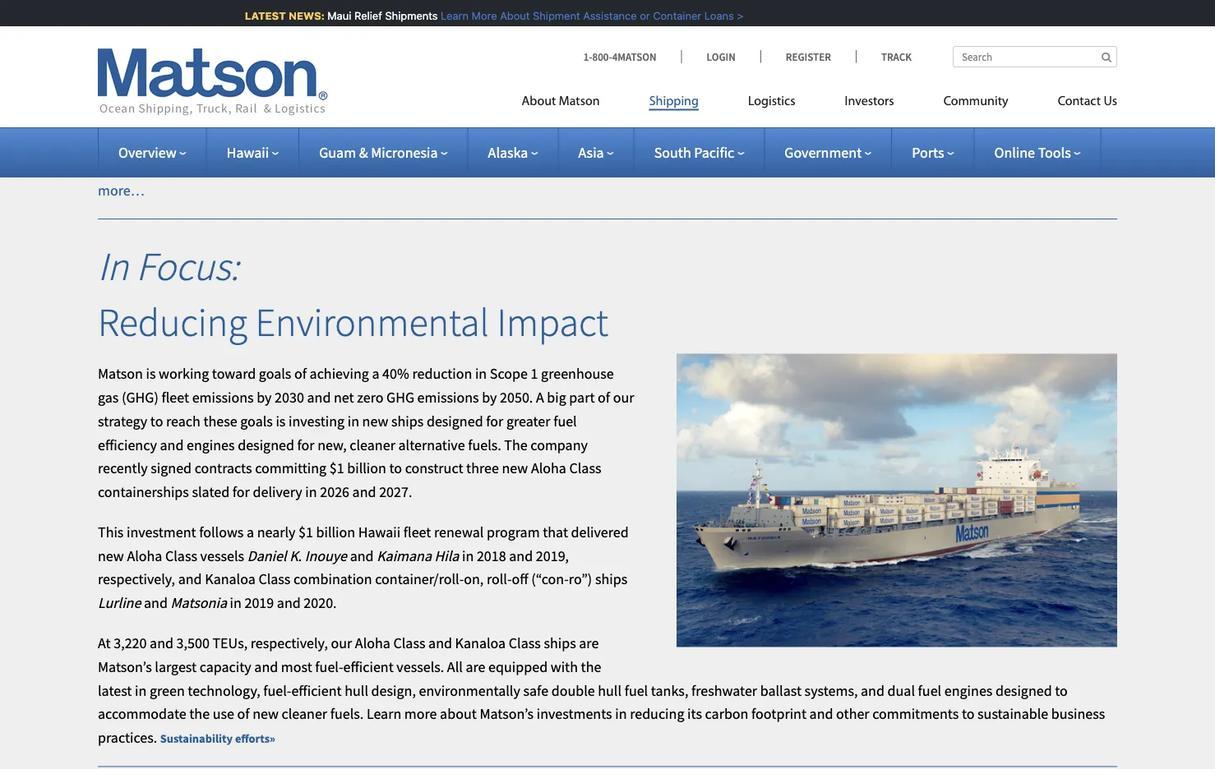 Task type: locate. For each thing, give the bounding box(es) containing it.
0 horizontal spatial engines
[[187, 436, 235, 454]]

ships right ro")
[[595, 570, 627, 589]]

pacific up diversified
[[166, 23, 206, 41]]

None search field
[[953, 46, 1117, 67]]

1 vertical spatial efficient
[[291, 681, 342, 700]]

learn left more
[[435, 9, 463, 22]]

1 horizontal spatial $1
[[329, 459, 344, 478]]

1 horizontal spatial u.s.-
[[393, 70, 422, 89]]

combination
[[572, 46, 651, 65], [293, 570, 372, 589]]

recognized
[[518, 23, 585, 41]]

2 vertical spatial a
[[247, 523, 254, 541]]

rely inside is a key component of the distribution systems for businesses, allowing customers to rely on our dependable vessel schedules to continually replenish inventories from distribution centers located on the u.s. mainland.
[[237, 157, 260, 176]]

$1 inside this investment follows a nearly $1 billion hawaii fleet renewal program that delivered new aloha class vessels
[[298, 523, 313, 541]]

3,500
[[176, 634, 210, 653]]

and right inouye
[[350, 547, 374, 565]]

1 horizontal spatial fleet
[[241, 46, 269, 65]]

aloha inside this investment follows a nearly $1 billion hawaii fleet renewal program that delivered new aloha class vessels
[[127, 547, 162, 565]]

1 horizontal spatial asia
[[578, 143, 604, 162]]

0 vertical spatial vessels
[[835, 46, 879, 65]]

0 horizontal spatial cleaner
[[282, 705, 327, 724]]

investing
[[289, 412, 345, 430]]

off inside in 2018 and 2019, respectively, and kanaloa class combination container/roll-on, roll-off ("con-ro") ships lurline and matsonia in 2019 and 2020.
[[512, 570, 528, 589]]

arrival
[[781, 23, 820, 41]]

u.s.- down purpose- at the left top of the page
[[328, 70, 358, 89]]

combination inside a leader in pacific shipping, matson's ocean transportation service is recognized for its industry leading on-time arrival performance and award-winning customer service. our diversified fleet features purpose-built containerships, as well as combination container and roll-on, roll-off vessels and specially designed container barges. matson's ships and assets are u.s.-built, u.s.-crewed and u.s.-operated, which provide significant advantages in the integrated trade lanes that we operate.
[[572, 46, 651, 65]]

shipping
[[649, 95, 699, 108]]

is inside serving hawaii continuously since 1882, matson is uniquely experienced in carrying the wide range of commodities needed to support economies that rely on ocean transportation. matson's service to
[[395, 110, 405, 129]]

u.s.- down built
[[393, 70, 422, 89]]

0 vertical spatial fuel-
[[315, 658, 343, 676]]

tanks,
[[651, 681, 688, 700]]

micronesia right &
[[371, 143, 438, 162]]

and down program
[[509, 547, 533, 565]]

kaimana
[[377, 547, 432, 565]]

1 horizontal spatial fuels.
[[468, 436, 501, 454]]

specially
[[908, 46, 962, 65]]

0 horizontal spatial hull
[[345, 681, 368, 700]]

0 vertical spatial fuels.
[[468, 436, 501, 454]]

2 vertical spatial learn
[[367, 705, 401, 724]]

1 vertical spatial our
[[613, 388, 634, 407]]

investors
[[845, 95, 894, 108]]

class down company
[[569, 459, 601, 478]]

aloha
[[531, 459, 566, 478], [127, 547, 162, 565], [355, 634, 390, 653]]

2 , from the left
[[402, 134, 406, 152]]

pacific down range
[[694, 143, 734, 162]]

class down "investment"
[[165, 547, 197, 565]]

community
[[943, 95, 1008, 108]]

1 horizontal spatial its
[[687, 705, 702, 724]]

guam down the uniquely
[[409, 134, 446, 152]]

component
[[736, 134, 807, 152]]

fleet up "kaimana"
[[403, 523, 431, 541]]

on, inside in 2018 and 2019, respectively, and kanaloa class combination container/roll-on, roll-off ("con-ro") ships lurline and matsonia in 2019 and 2020.
[[464, 570, 484, 589]]

slated
[[192, 483, 230, 501]]

1 container from the left
[[654, 46, 712, 65]]

track link
[[856, 50, 912, 63]]

login link
[[681, 50, 760, 63]]

kanaloa up 2019 on the left of the page
[[205, 570, 256, 589]]

fuel inside matson is working toward goals of achieving a 40% reduction in scope 1 greenhouse gas (ghg) fleet emissions by 2030 and net zero ghg emissions by 2050. a big part of our strategy to reach these goals is investing in new ships designed for greater fuel efficiency and engines designed for new, cleaner alternative fuels. the company recently signed contracts committing $1 billion to construct three new aloha class containerships slated for delivery in 2026 and 2027.
[[553, 412, 577, 430]]

0 vertical spatial rely
[[1021, 110, 1044, 129]]

respectively, inside at 3,220 and 3,500 teus, respectively, our aloha class and kanaloa class ships are matson's largest capacity and most fuel-efficient vessels. all are equipped with the latest in green technology, fuel-efficient hull design, environmentally safe double hull fuel tanks, freshwater ballast systems, and dual fuel engines designed to accommodate the use of new cleaner fuels. learn more about matson's investments in reducing its carbon footprint and other commitments to sustainable business practices.
[[251, 634, 328, 653]]

0 horizontal spatial fuel
[[553, 412, 577, 430]]

built,
[[358, 70, 390, 89]]

0 vertical spatial kanaloa
[[205, 570, 256, 589]]

cleaner inside at 3,220 and 3,500 teus, respectively, our aloha class and kanaloa class ships are matson's largest capacity and most fuel-efficient vessels. all are equipped with the latest in green technology, fuel-efficient hull design, environmentally safe double hull fuel tanks, freshwater ballast systems, and dual fuel engines designed to accommodate the use of new cleaner fuels. learn more about matson's investments in reducing its carbon footprint and other commitments to sustainable business practices.
[[282, 705, 327, 724]]

as
[[510, 46, 524, 65], [555, 46, 569, 65]]

and up "all"
[[428, 634, 452, 653]]

by left 2030
[[257, 388, 272, 407]]

fuel- right most
[[315, 658, 343, 676]]

1 horizontal spatial on,
[[767, 46, 787, 65]]

800-
[[592, 50, 612, 63]]

1 vertical spatial off
[[512, 570, 528, 589]]

1 vertical spatial fuel-
[[263, 681, 291, 700]]

significant
[[679, 70, 743, 89]]

for inside a leader in pacific shipping, matson's ocean transportation service is recognized for its industry leading on-time arrival performance and award-winning customer service. our diversified fleet features purpose-built containerships, as well as combination container and roll-on, roll-off vessels and specially designed container barges. matson's ships and assets are u.s.-built, u.s.-crewed and u.s.-operated, which provide significant advantages in the integrated trade lanes that we operate.
[[588, 23, 606, 41]]

fleet down 'shipping,'
[[241, 46, 269, 65]]

0 horizontal spatial asia link
[[526, 134, 552, 152]]

0 horizontal spatial as
[[510, 46, 524, 65]]

,
[[356, 134, 359, 152], [402, 134, 406, 152], [446, 134, 450, 152], [519, 134, 523, 152]]

hawaii link for alaska link associated with south pacific link under range
[[227, 143, 279, 162]]

1 horizontal spatial as
[[555, 46, 569, 65]]

a left the key
[[701, 134, 708, 152]]

1 horizontal spatial alaska link
[[488, 143, 538, 162]]

2030
[[275, 388, 304, 407]]

, up dependable
[[356, 134, 359, 152]]

1 vertical spatial respectively,
[[251, 634, 328, 653]]

alaska link for south pacific link under range
[[488, 143, 538, 162]]

class inside matson is working toward goals of achieving a 40% reduction in scope 1 greenhouse gas (ghg) fleet emissions by 2030 and net zero ghg emissions by 2050. a big part of our strategy to reach these goals is investing in new ships designed for greater fuel efficiency and engines designed for new, cleaner alternative fuels. the company recently signed contracts committing $1 billion to construct three new aloha class containerships slated for delivery in 2026 and 2027.
[[569, 459, 601, 478]]

1 horizontal spatial learn
[[435, 9, 463, 22]]

matson's down safe
[[480, 705, 534, 724]]

emissions up these
[[192, 388, 254, 407]]

service down since
[[251, 134, 294, 152]]

matson up &
[[347, 110, 392, 129]]

goals
[[259, 364, 291, 383], [240, 412, 273, 430]]

0 horizontal spatial matson
[[98, 364, 143, 383]]

aloha up design,
[[355, 634, 390, 653]]

0 vertical spatial on,
[[767, 46, 787, 65]]

engines
[[187, 436, 235, 454], [944, 681, 993, 700]]

relief
[[349, 9, 377, 22]]

that inside this investment follows a nearly $1 billion hawaii fleet renewal program that delivered new aloha class vessels
[[543, 523, 568, 541]]

a left the "leader"
[[98, 23, 106, 41]]

that left 'we' on the right
[[996, 70, 1022, 89]]

vessels down performance
[[835, 46, 879, 65]]

1 horizontal spatial emissions
[[417, 388, 479, 407]]

a inside this investment follows a nearly $1 billion hawaii fleet renewal program that delivered new aloha class vessels
[[247, 523, 254, 541]]

1 horizontal spatial rely
[[1021, 110, 1044, 129]]

2 horizontal spatial on
[[1047, 110, 1063, 129]]

its left carbon
[[687, 705, 702, 724]]

cleaner right "new,"
[[350, 436, 395, 454]]

kanaloa up "all"
[[455, 634, 506, 653]]

1 horizontal spatial kanaloa
[[455, 634, 506, 653]]

roll- down "arrival"
[[790, 46, 815, 65]]

distribution down component
[[742, 157, 814, 176]]

container down leading
[[654, 46, 712, 65]]

that inside serving hawaii continuously since 1882, matson is uniquely experienced in carrying the wide range of commodities needed to support economies that rely on ocean transportation. matson's service to
[[993, 110, 1018, 129]]

1 vertical spatial on,
[[464, 570, 484, 589]]

our inside matson is working toward goals of achieving a 40% reduction in scope 1 greenhouse gas (ghg) fleet emissions by 2030 and net zero ghg emissions by 2050. a big part of our strategy to reach these goals is investing in new ships designed for greater fuel efficiency and engines designed for new, cleaner alternative fuels. the company recently signed contracts committing $1 billion to construct three new aloha class containerships slated for delivery in 2026 and 2027.
[[613, 388, 634, 407]]

0 horizontal spatial learn
[[367, 705, 401, 724]]

micronesia
[[452, 134, 519, 152], [371, 143, 438, 162]]

operate.
[[1045, 70, 1097, 89]]

hawaii link for alaska link related to guam link
[[313, 134, 356, 152]]

our inside at 3,220 and 3,500 teus, respectively, our aloha class and kanaloa class ships are matson's largest capacity and most fuel-efficient vessels. all are equipped with the latest in green technology, fuel-efficient hull design, environmentally safe double hull fuel tanks, freshwater ballast systems, and dual fuel engines designed to accommodate the use of new cleaner fuels. learn more about matson's investments in reducing its carbon footprint and other commitments to sustainable business practices.
[[331, 634, 352, 653]]

0 horizontal spatial on,
[[464, 570, 484, 589]]

its inside a leader in pacific shipping, matson's ocean transportation service is recognized for its industry leading on-time arrival performance and award-winning customer service. our diversified fleet features purpose-built containerships, as well as combination container and roll-on, roll-off vessels and specially designed container barges. matson's ships and assets are u.s.-built, u.s.-crewed and u.s.-operated, which provide significant advantages in the integrated trade lanes that we operate.
[[609, 23, 623, 41]]

class down daniel
[[258, 570, 291, 589]]

1 emissions from the left
[[192, 388, 254, 407]]

fleet inside this investment follows a nearly $1 billion hawaii fleet renewal program that delivered new aloha class vessels
[[403, 523, 431, 541]]

0 vertical spatial matson
[[559, 95, 600, 108]]

rely inside serving hawaii continuously since 1882, matson is uniquely experienced in carrying the wide range of commodities needed to support economies that rely on ocean transportation. matson's service to
[[1021, 110, 1044, 129]]

since
[[276, 110, 308, 129]]

a inside is a key component of the distribution systems for businesses, allowing customers to rely on our dependable vessel schedules to continually replenish inventories from distribution centers located on the u.s. mainland.
[[701, 134, 708, 152]]

0 vertical spatial $1
[[329, 459, 344, 478]]

guam left &
[[319, 143, 356, 162]]

to up business at bottom
[[1055, 681, 1068, 700]]

1 horizontal spatial vessels
[[835, 46, 879, 65]]

integrated
[[858, 70, 922, 89]]

4 , from the left
[[519, 134, 523, 152]]

1 horizontal spatial service
[[459, 23, 502, 41]]

engines down these
[[187, 436, 235, 454]]

this investment follows a nearly $1 billion hawaii fleet renewal program that delivered new aloha class vessels
[[98, 523, 629, 565]]

online tools link
[[994, 143, 1081, 162]]

the inside a leader in pacific shipping, matson's ocean transportation service is recognized for its industry leading on-time arrival performance and award-winning customer service. our diversified fleet features purpose-built containerships, as well as combination container and roll-on, roll-off vessels and specially designed container barges. matson's ships and assets are u.s.-built, u.s.-crewed and u.s.-operated, which provide significant advantages in the integrated trade lanes that we operate.
[[835, 70, 855, 89]]

fuel- down most
[[263, 681, 291, 700]]

learn
[[435, 9, 463, 22], [1049, 157, 1083, 176], [367, 705, 401, 724]]

login
[[707, 50, 736, 63]]

1 vertical spatial aloha
[[127, 547, 162, 565]]

0 horizontal spatial fleet
[[162, 388, 189, 407]]

1 vertical spatial a
[[372, 364, 379, 383]]

our down since
[[282, 157, 303, 176]]

and up 'investing'
[[307, 388, 331, 407]]

0 horizontal spatial its
[[609, 23, 623, 41]]

1 as from the left
[[510, 46, 524, 65]]

designed inside a leader in pacific shipping, matson's ocean transportation service is recognized for its industry leading on-time arrival performance and award-winning customer service. our diversified fleet features purpose-built containerships, as well as combination container and roll-on, roll-off vessels and specially designed container barges. matson's ships and assets are u.s.-built, u.s.-crewed and u.s.-operated, which provide significant advantages in the integrated trade lanes that we operate.
[[965, 46, 1022, 65]]

of right use
[[237, 705, 250, 724]]

renewal
[[434, 523, 484, 541]]

1 , from the left
[[356, 134, 359, 152]]

is inside a leader in pacific shipping, matson's ocean transportation service is recognized for its industry leading on-time arrival performance and award-winning customer service. our diversified fleet features purpose-built containerships, as well as combination container and roll-on, roll-off vessels and specially designed container barges. matson's ships and assets are u.s.-built, u.s.-crewed and u.s.-operated, which provide significant advantages in the integrated trade lanes that we operate.
[[505, 23, 515, 41]]

is up (ghg)
[[146, 364, 156, 383]]

matson's inside serving hawaii continuously since 1882, matson is uniquely experienced in carrying the wide range of commodities needed to support economies that rely on ocean transportation. matson's service to
[[194, 134, 248, 152]]

fuel up 'commitments'
[[918, 681, 941, 700]]

u.s.- up experienced
[[497, 70, 526, 89]]

3 , from the left
[[446, 134, 450, 152]]

$1 up k.
[[298, 523, 313, 541]]

is left the uniquely
[[395, 110, 405, 129]]

matson up carrying
[[559, 95, 600, 108]]

of down needed
[[810, 134, 822, 152]]

ocean inside a leader in pacific shipping, matson's ocean transportation service is recognized for its industry leading on-time arrival performance and award-winning customer service. our diversified fleet features purpose-built containerships, as well as combination container and roll-on, roll-off vessels and specially designed container barges. matson's ships and assets are u.s.-built, u.s.-crewed and u.s.-operated, which provide significant advantages in the integrated trade lanes that we operate.
[[326, 23, 363, 41]]

aloha inside matson is working toward goals of achieving a 40% reduction in scope 1 greenhouse gas (ghg) fleet emissions by 2030 and net zero ghg emissions by 2050. a big part of our strategy to reach these goals is investing in new ships designed for greater fuel efficiency and engines designed for new, cleaner alternative fuels. the company recently signed contracts committing $1 billion to construct three new aloha class containerships slated for delivery in 2026 and 2027.
[[531, 459, 566, 478]]

0 vertical spatial ocean
[[326, 23, 363, 41]]

0 vertical spatial engines
[[187, 436, 235, 454]]

0 horizontal spatial fuels.
[[330, 705, 364, 724]]

on right the located
[[914, 157, 931, 176]]

in down 'net'
[[348, 412, 359, 430]]

the
[[835, 70, 855, 89], [612, 110, 632, 129], [581, 134, 602, 152], [825, 134, 846, 152], [934, 157, 954, 176], [581, 658, 601, 676], [189, 705, 210, 724]]

of inside is a key component of the distribution systems for businesses, allowing customers to rely on our dependable vessel schedules to continually replenish inventories from distribution centers located on the u.s. mainland.
[[810, 134, 822, 152]]

2018
[[477, 547, 506, 565]]

roll- down time at the top
[[742, 46, 767, 65]]

systems
[[924, 134, 974, 152]]

0 vertical spatial a
[[701, 134, 708, 152]]

more…
[[98, 181, 144, 200]]

on-
[[729, 23, 750, 41]]

greater
[[506, 412, 550, 430]]

in left reducing
[[615, 705, 627, 724]]

that inside a leader in pacific shipping, matson's ocean transportation service is recognized for its industry leading on-time arrival performance and award-winning customer service. our diversified fleet features purpose-built containerships, as well as combination container and roll-on, roll-off vessels and specially designed container barges. matson's ships and assets are u.s.-built, u.s.-crewed and u.s.-operated, which provide significant advantages in the integrated trade lanes that we operate.
[[996, 70, 1022, 89]]

performance
[[823, 23, 903, 41]]

1 vertical spatial $1
[[298, 523, 313, 541]]

ships up with
[[544, 634, 576, 653]]

engines inside matson is working toward goals of achieving a 40% reduction in scope 1 greenhouse gas (ghg) fleet emissions by 2030 and net zero ghg emissions by 2050. a big part of our strategy to reach these goals is investing in new ships designed for greater fuel efficiency and engines designed for new, cleaner alternative fuels. the company recently signed contracts committing $1 billion to construct three new aloha class containerships slated for delivery in 2026 and 2027.
[[187, 436, 235, 454]]

1 vertical spatial billion
[[316, 523, 355, 541]]

u.s.
[[957, 157, 981, 176]]

guam link
[[409, 134, 446, 152]]

efficient
[[343, 658, 394, 676], [291, 681, 342, 700]]

1 horizontal spatial cleaner
[[350, 436, 395, 454]]

u.s.-
[[328, 70, 358, 89], [393, 70, 422, 89], [497, 70, 526, 89]]

2 horizontal spatial matson
[[559, 95, 600, 108]]

2 vertical spatial aloha
[[355, 634, 390, 653]]

0 horizontal spatial our
[[282, 157, 303, 176]]

company
[[531, 436, 588, 454]]

daniel k. inouye and kaimana hila
[[247, 547, 459, 565]]

hull
[[345, 681, 368, 700], [598, 681, 622, 700]]

0 horizontal spatial emissions
[[192, 388, 254, 407]]

ships inside a leader in pacific shipping, matson's ocean transportation service is recognized for its industry leading on-time arrival performance and award-winning customer service. our diversified fleet features purpose-built containerships, as well as combination container and roll-on, roll-off vessels and specially designed container barges. matson's ships and assets are u.s.-built, u.s.-crewed and u.s.-operated, which provide significant advantages in the integrated trade lanes that we operate.
[[203, 70, 235, 89]]

gas
[[98, 388, 119, 407]]

design,
[[371, 681, 416, 700]]

fuels. inside matson is working toward goals of achieving a 40% reduction in scope 1 greenhouse gas (ghg) fleet emissions by 2030 and net zero ghg emissions by 2050. a big part of our strategy to reach these goals is investing in new ships designed for greater fuel efficiency and engines designed for new, cleaner alternative fuels. the company recently signed contracts committing $1 billion to construct three new aloha class containerships slated for delivery in 2026 and 2027.
[[468, 436, 501, 454]]

the down carrying
[[581, 134, 602, 152]]

its inside at 3,220 and 3,500 teus, respectively, our aloha class and kanaloa class ships are matson's largest capacity and most fuel-efficient vessels. all are equipped with the latest in green technology, fuel-efficient hull design, environmentally safe double hull fuel tanks, freshwater ballast systems, and dual fuel engines designed to accommodate the use of new cleaner fuels. learn more about matson's investments in reducing its carbon footprint and other commitments to sustainable business practices.
[[687, 705, 702, 724]]

1 horizontal spatial combination
[[572, 46, 651, 65]]

1 vertical spatial engines
[[944, 681, 993, 700]]

respectively, up most
[[251, 634, 328, 653]]

2 horizontal spatial fleet
[[403, 523, 431, 541]]

fuel up reducing
[[624, 681, 648, 700]]

2 vertical spatial fleet
[[403, 523, 431, 541]]

0 horizontal spatial container
[[654, 46, 712, 65]]

1 horizontal spatial a
[[372, 364, 379, 383]]

kanaloa inside at 3,220 and 3,500 teus, respectively, our aloha class and kanaloa class ships are matson's largest capacity and most fuel-efficient vessels. all are equipped with the latest in green technology, fuel-efficient hull design, environmentally safe double hull fuel tanks, freshwater ballast systems, and dual fuel engines designed to accommodate the use of new cleaner fuels. learn more about matson's investments in reducing its carbon footprint and other commitments to sustainable business practices.
[[455, 634, 506, 653]]

this
[[98, 523, 124, 541]]

ships down diversified
[[203, 70, 235, 89]]

combination inside in 2018 and 2019, respectively, and kanaloa class combination container/roll-on, roll-off ("con-ro") ships lurline and matsonia in 2019 and 2020.
[[293, 570, 372, 589]]

1 vertical spatial matson
[[347, 110, 392, 129]]

for down 2050.
[[486, 412, 503, 430]]

new,
[[317, 436, 347, 454]]

matson's down continuously
[[194, 134, 248, 152]]

for down contracts
[[232, 483, 250, 501]]

ships inside in 2018 and 2019, respectively, and kanaloa class combination container/roll-on, roll-off ("con-ro") ships lurline and matsonia in 2019 and 2020.
[[595, 570, 627, 589]]

fuels. inside at 3,220 and 3,500 teus, respectively, our aloha class and kanaloa class ships are matson's largest capacity and most fuel-efficient vessels. all are equipped with the latest in green technology, fuel-efficient hull design, environmentally safe double hull fuel tanks, freshwater ballast systems, and dual fuel engines designed to accommodate the use of new cleaner fuels. learn more about matson's investments in reducing its carbon footprint and other commitments to sustainable business practices.
[[330, 705, 364, 724]]

shipments
[[380, 9, 433, 22]]

a left 40%
[[372, 364, 379, 383]]

needed
[[805, 110, 852, 129]]

are down features
[[306, 70, 326, 89]]

1 horizontal spatial distribution
[[849, 134, 921, 152]]

learn inside at 3,220 and 3,500 teus, respectively, our aloha class and kanaloa class ships are matson's largest capacity and most fuel-efficient vessels. all are equipped with the latest in green technology, fuel-efficient hull design, environmentally safe double hull fuel tanks, freshwater ballast systems, and dual fuel engines designed to accommodate the use of new cleaner fuels. learn more about matson's investments in reducing its carbon footprint and other commitments to sustainable business practices.
[[367, 705, 401, 724]]

1 by from the left
[[257, 388, 272, 407]]

respectively, inside in 2018 and 2019, respectively, and kanaloa class combination container/roll-on, roll-off ("con-ro") ships lurline and matsonia in 2019 and 2020.
[[98, 570, 175, 589]]

1-800-4matson
[[583, 50, 656, 63]]

2 horizontal spatial our
[[613, 388, 634, 407]]

0 horizontal spatial $1
[[298, 523, 313, 541]]

2 hull from the left
[[598, 681, 622, 700]]

roll- down 2018
[[487, 570, 512, 589]]

0 vertical spatial efficient
[[343, 658, 394, 676]]

0 vertical spatial cleaner
[[350, 436, 395, 454]]

1 horizontal spatial hull
[[598, 681, 622, 700]]

scope
[[490, 364, 528, 383]]

support
[[870, 110, 919, 129]]

new down this
[[98, 547, 124, 565]]

asia
[[526, 134, 552, 152], [578, 143, 604, 162]]

on, down 2018
[[464, 570, 484, 589]]

about matson
[[522, 95, 600, 108]]

register link
[[760, 50, 856, 63]]

40%
[[382, 364, 409, 383]]

0 horizontal spatial a
[[98, 23, 106, 41]]

>
[[732, 9, 738, 22]]

our
[[282, 157, 303, 176], [613, 388, 634, 407], [331, 634, 352, 653]]

investment
[[127, 523, 196, 541]]

billion
[[347, 459, 386, 478], [316, 523, 355, 541]]

1 horizontal spatial ocean
[[1066, 110, 1103, 129]]

0 horizontal spatial combination
[[293, 570, 372, 589]]

1 horizontal spatial off
[[815, 46, 832, 65]]

engines inside at 3,220 and 3,500 teus, respectively, our aloha class and kanaloa class ships are matson's largest capacity and most fuel-efficient vessels. all are equipped with the latest in green technology, fuel-efficient hull design, environmentally safe double hull fuel tanks, freshwater ballast systems, and dual fuel engines designed to accommodate the use of new cleaner fuels. learn more about matson's investments in reducing its carbon footprint and other commitments to sustainable business practices.
[[944, 681, 993, 700]]

0 vertical spatial combination
[[572, 46, 651, 65]]

billion inside matson is working toward goals of achieving a 40% reduction in scope 1 greenhouse gas (ghg) fleet emissions by 2030 and net zero ghg emissions by 2050. a big part of our strategy to reach these goals is investing in new ships designed for greater fuel efficiency and engines designed for new, cleaner alternative fuels. the company recently signed contracts committing $1 billion to construct three new aloha class containerships slated for delivery in 2026 and 2027.
[[347, 459, 386, 478]]

2 vertical spatial matson
[[98, 364, 143, 383]]

2 as from the left
[[555, 46, 569, 65]]

achieving
[[310, 364, 369, 383]]

hawaii up "kaimana"
[[358, 523, 401, 541]]

1 vertical spatial its
[[687, 705, 702, 724]]

0 vertical spatial a
[[98, 23, 106, 41]]

alternative
[[398, 436, 465, 454]]

use
[[213, 705, 234, 724]]

that up online
[[993, 110, 1018, 129]]

class up equipped
[[509, 634, 541, 653]]

follows
[[199, 523, 244, 541]]

trade
[[925, 70, 957, 89]]

1 horizontal spatial matson
[[347, 110, 392, 129]]

committing
[[255, 459, 327, 478]]

3 u.s.- from the left
[[497, 70, 526, 89]]

inventories
[[637, 157, 706, 176]]

new
[[362, 412, 388, 430], [502, 459, 528, 478], [98, 547, 124, 565], [252, 705, 279, 724]]

to left reach
[[150, 412, 163, 430]]

1 horizontal spatial engines
[[944, 681, 993, 700]]

1 vertical spatial fuels.
[[330, 705, 364, 724]]

ocean down maui
[[326, 23, 363, 41]]

1 horizontal spatial container
[[1025, 46, 1084, 65]]

service inside a leader in pacific shipping, matson's ocean transportation service is recognized for its industry leading on-time arrival performance and award-winning customer service. our diversified fleet features purpose-built containerships, as well as combination container and roll-on, roll-off vessels and specially designed container barges. matson's ships and assets are u.s.-built, u.s.-crewed and u.s.-operated, which provide significant advantages in the integrated trade lanes that we operate.
[[459, 23, 502, 41]]

on down since
[[263, 157, 279, 176]]

alaska link down experienced
[[488, 143, 538, 162]]

1 vertical spatial are
[[579, 634, 599, 653]]

reduction
[[412, 364, 472, 383]]

2 by from the left
[[482, 388, 497, 407]]

contact us
[[1058, 95, 1117, 108]]

environmental
[[255, 297, 489, 346]]

1 vertical spatial rely
[[237, 157, 260, 176]]

$1 up "2026" at the bottom
[[329, 459, 344, 478]]

1 u.s.- from the left
[[328, 70, 358, 89]]

hawaii link down 1882,
[[313, 134, 356, 152]]

south up replenish
[[605, 134, 642, 152]]

off left '("con-'
[[512, 570, 528, 589]]

1 horizontal spatial respectively,
[[251, 634, 328, 653]]

1 vertical spatial kanaloa
[[455, 634, 506, 653]]

fuel-
[[315, 658, 343, 676], [263, 681, 291, 700]]

service
[[459, 23, 502, 41], [251, 134, 294, 152]]

0 vertical spatial off
[[815, 46, 832, 65]]

cleaner inside matson is working toward goals of achieving a 40% reduction in scope 1 greenhouse gas (ghg) fleet emissions by 2030 and net zero ghg emissions by 2050. a big part of our strategy to reach these goals is investing in new ships designed for greater fuel efficiency and engines designed for new, cleaner alternative fuels. the company recently signed contracts committing $1 billion to construct three new aloha class containerships slated for delivery in 2026 and 2027.
[[350, 436, 395, 454]]

2 vertical spatial that
[[543, 523, 568, 541]]

for inside is a key component of the distribution systems for businesses, allowing customers to rely on our dependable vessel schedules to continually replenish inventories from distribution centers located on the u.s. mainland.
[[977, 134, 994, 152]]

0 horizontal spatial ocean
[[326, 23, 363, 41]]

1 vertical spatial a
[[536, 388, 544, 407]]

hawaii up transportation.
[[148, 110, 190, 129]]

a left nearly at left bottom
[[247, 523, 254, 541]]

0 horizontal spatial by
[[257, 388, 272, 407]]

south down range
[[654, 143, 691, 162]]

0 vertical spatial its
[[609, 23, 623, 41]]

matson up gas
[[98, 364, 143, 383]]

learn down design,
[[367, 705, 401, 724]]

fuels. left the more
[[330, 705, 364, 724]]

winning
[[976, 23, 1025, 41]]

by left 2050.
[[482, 388, 497, 407]]

0 vertical spatial aloha
[[531, 459, 566, 478]]

1 horizontal spatial pacific
[[645, 134, 685, 152]]

guam & micronesia
[[319, 143, 438, 162]]

0 horizontal spatial efficient
[[291, 681, 342, 700]]

new inside at 3,220 and 3,500 teus, respectively, our aloha class and kanaloa class ships are matson's largest capacity and most fuel-efficient vessels. all are equipped with the latest in green technology, fuel-efficient hull design, environmentally safe double hull fuel tanks, freshwater ballast systems, and dual fuel engines designed to accommodate the use of new cleaner fuels. learn more about matson's investments in reducing its carbon footprint and other commitments to sustainable business practices.
[[252, 705, 279, 724]]

fleet up reach
[[162, 388, 189, 407]]

rely up businesses,
[[1021, 110, 1044, 129]]



Task type: vqa. For each thing, say whether or not it's contained in the screenshot.
designed
yes



Task type: describe. For each thing, give the bounding box(es) containing it.
shipment
[[528, 9, 575, 22]]

matson inside matson is working toward goals of achieving a 40% reduction in scope 1 greenhouse gas (ghg) fleet emissions by 2030 and net zero ghg emissions by 2050. a big part of our strategy to reach these goals is investing in new ships designed for greater fuel efficiency and engines designed for new, cleaner alternative fuels. the company recently signed contracts committing $1 billion to construct three new aloha class containerships slated for delivery in 2026 and 2027.
[[98, 364, 143, 383]]

and up the largest
[[150, 634, 173, 653]]

industry
[[626, 23, 678, 41]]

for down 'investing'
[[297, 436, 315, 454]]

1 horizontal spatial guam
[[409, 134, 446, 152]]

1 hull from the left
[[345, 681, 368, 700]]

in down register
[[820, 70, 832, 89]]

all
[[447, 658, 463, 676]]

matson's down news:
[[269, 23, 323, 41]]

government link
[[785, 143, 872, 162]]

safe
[[523, 681, 548, 700]]

1 horizontal spatial fuel-
[[315, 658, 343, 676]]

2027.
[[379, 483, 412, 501]]

learn more about shipment assistance or container loans > link
[[435, 9, 738, 22]]

0 vertical spatial learn
[[435, 9, 463, 22]]

to down the hawaii , alaska , guam , micronesia , asia and the south pacific at the top
[[489, 157, 501, 176]]

more
[[466, 9, 492, 22]]

fleet inside a leader in pacific shipping, matson's ocean transportation service is recognized for its industry leading on-time arrival performance and award-winning customer service. our diversified fleet features purpose-built containerships, as well as combination container and roll-on, roll-off vessels and specially designed container barges. matson's ships and assets are u.s.-built, u.s.-crewed and u.s.-operated, which provide significant advantages in the integrated trade lanes that we operate.
[[241, 46, 269, 65]]

0 horizontal spatial fuel-
[[263, 681, 291, 700]]

and up the signed
[[160, 436, 184, 454]]

are inside a leader in pacific shipping, matson's ocean transportation service is recognized for its industry leading on-time arrival performance and award-winning customer service. our diversified fleet features purpose-built containerships, as well as combination container and roll-on, roll-off vessels and specially designed container barges. matson's ships and assets are u.s.-built, u.s.-crewed and u.s.-operated, which provide significant advantages in the integrated trade lanes that we operate.
[[306, 70, 326, 89]]

efficiency
[[98, 436, 157, 454]]

focus:
[[136, 241, 239, 291]]

leader
[[109, 23, 148, 41]]

sustainability
[[160, 732, 233, 746]]

us
[[1104, 95, 1117, 108]]

service.
[[98, 46, 145, 65]]

sustainability efforts»
[[160, 732, 275, 746]]

1 horizontal spatial fuel
[[624, 681, 648, 700]]

investments
[[537, 705, 612, 724]]

and right 2019 on the left of the page
[[277, 594, 301, 612]]

1 horizontal spatial asia link
[[578, 143, 614, 162]]

zero
[[357, 388, 383, 407]]

south pacific link down wide at the right top
[[605, 134, 685, 152]]

of inside serving hawaii continuously since 1882, matson is uniquely experienced in carrying the wide range of commodities needed to support economies that rely on ocean transportation. matson's service to
[[706, 110, 718, 129]]

south pacific
[[654, 143, 734, 162]]

other
[[836, 705, 869, 724]]

matson's down our
[[146, 70, 200, 89]]

contact us link
[[1033, 87, 1117, 120]]

double
[[551, 681, 595, 700]]

0 vertical spatial goals
[[259, 364, 291, 383]]

0 horizontal spatial south
[[605, 134, 642, 152]]

to up "2027."
[[389, 459, 402, 478]]

new inside this investment follows a nearly $1 billion hawaii fleet renewal program that delivered new aloha class vessels
[[98, 547, 124, 565]]

daniel
[[247, 547, 287, 565]]

range
[[668, 110, 703, 129]]

schedules
[[424, 157, 486, 176]]

2050.
[[500, 388, 533, 407]]

and right "2026" at the bottom
[[352, 483, 376, 501]]

allowing
[[98, 157, 151, 176]]

ports link
[[912, 143, 954, 162]]

and down carrying
[[555, 134, 578, 152]]

or
[[635, 9, 645, 22]]

and down containerships,
[[470, 70, 494, 89]]

about inside about matson link
[[522, 95, 556, 108]]

2019,
[[536, 547, 569, 565]]

of right 'part'
[[598, 388, 610, 407]]

located
[[866, 157, 912, 176]]

to left sustainable
[[962, 705, 975, 724]]

dual
[[887, 681, 915, 700]]

in left "2026" at the bottom
[[305, 483, 317, 501]]

shipping,
[[209, 23, 266, 41]]

to down since
[[297, 134, 310, 152]]

south pacific link down range
[[654, 143, 744, 162]]

matson inside serving hawaii continuously since 1882, matson is uniquely experienced in carrying the wide range of commodities needed to support economies that rely on ocean transportation. matson's service to
[[347, 110, 392, 129]]

is down 2030
[[276, 412, 286, 430]]

search image
[[1102, 51, 1111, 62]]

customers
[[154, 157, 218, 176]]

1 horizontal spatial roll-
[[742, 46, 767, 65]]

in inside serving hawaii continuously since 1882, matson is uniquely experienced in carrying the wide range of commodities needed to support economies that rely on ocean transportation. matson's service to
[[543, 110, 555, 129]]

footprint
[[751, 705, 806, 724]]

billion inside this investment follows a nearly $1 billion hawaii fleet renewal program that delivered new aloha class vessels
[[316, 523, 355, 541]]

top menu navigation
[[522, 87, 1117, 120]]

key
[[711, 134, 733, 152]]

crewed
[[422, 70, 468, 89]]

2 horizontal spatial pacific
[[694, 143, 734, 162]]

replenish
[[577, 157, 634, 176]]

k.
[[290, 547, 302, 565]]

on, inside a leader in pacific shipping, matson's ocean transportation service is recognized for its industry leading on-time arrival performance and award-winning customer service. our diversified fleet features purpose-built containerships, as well as combination container and roll-on, roll-off vessels and specially designed container barges. matson's ships and assets are u.s.-built, u.s.-crewed and u.s.-operated, which provide significant advantages in the integrated trade lanes that we operate.
[[767, 46, 787, 65]]

greenhouse
[[541, 364, 614, 383]]

teus,
[[212, 634, 248, 653]]

2 horizontal spatial roll-
[[790, 46, 815, 65]]

off inside a leader in pacific shipping, matson's ocean transportation service is recognized for its industry leading on-time arrival performance and award-winning customer service. our diversified fleet features purpose-built containerships, as well as combination container and roll-on, roll-off vessels and specially designed container barges. matson's ships and assets are u.s.-built, u.s.-crewed and u.s.-operated, which provide significant advantages in the integrated trade lanes that we operate.
[[815, 46, 832, 65]]

time
[[750, 23, 778, 41]]

0 horizontal spatial asia
[[526, 134, 552, 152]]

to down the 'investors'
[[855, 110, 867, 129]]

equipped
[[488, 658, 548, 676]]

2 horizontal spatial are
[[579, 634, 599, 653]]

class up "vessels."
[[393, 634, 425, 653]]

and left most
[[254, 658, 278, 676]]

carbon
[[705, 705, 748, 724]]

new down zero
[[362, 412, 388, 430]]

matsonia
[[171, 594, 227, 612]]

&
[[359, 143, 368, 162]]

2 vertical spatial are
[[466, 658, 485, 676]]

toward
[[212, 364, 256, 383]]

on inside serving hawaii continuously since 1882, matson is uniquely experienced in carrying the wide range of commodities needed to support economies that rely on ocean transportation. matson's service to
[[1047, 110, 1063, 129]]

award-
[[932, 23, 976, 41]]

of inside at 3,220 and 3,500 teus, respectively, our aloha class and kanaloa class ships are matson's largest capacity and most fuel-efficient vessels. all are equipped with the latest in green technology, fuel-efficient hull design, environmentally safe double hull fuel tanks, freshwater ballast systems, and dual fuel engines designed to accommodate the use of new cleaner fuels. learn more about matson's investments in reducing its carbon footprint and other commitments to sustainable business practices.
[[237, 705, 250, 724]]

the right with
[[581, 658, 601, 676]]

sustainable
[[978, 705, 1048, 724]]

2020.
[[304, 594, 337, 612]]

our
[[148, 46, 171, 65]]

and down "on-"
[[715, 46, 739, 65]]

matson's down the 3,220
[[98, 658, 152, 676]]

leading
[[681, 23, 726, 41]]

pacific inside a leader in pacific shipping, matson's ocean transportation service is recognized for its industry leading on-time arrival performance and award-winning customer service. our diversified fleet features purpose-built containerships, as well as combination container and roll-on, roll-off vessels and specially designed container barges. matson's ships and assets are u.s.-built, u.s.-crewed and u.s.-operated, which provide significant advantages in the integrated trade lanes that we operate.
[[166, 23, 206, 41]]

roll- inside in 2018 and 2019, respectively, and kanaloa class combination container/roll-on, roll-off ("con-ro") ships lurline and matsonia in 2019 and 2020.
[[487, 570, 512, 589]]

0 horizontal spatial alaska
[[362, 134, 402, 152]]

matson inside "top menu" navigation
[[559, 95, 600, 108]]

the up centers
[[825, 134, 846, 152]]

blue matson logo with ocean, shipping, truck, rail and logistics written beneath it. image
[[98, 49, 328, 116]]

mainland.
[[984, 157, 1046, 176]]

a leader in pacific shipping, matson's ocean transportation service is recognized for its industry leading on-time arrival performance and award-winning customer service. our diversified fleet features purpose-built containerships, as well as combination container and roll-on, roll-off vessels and specially designed container barges. matson's ships and assets are u.s.-built, u.s.-crewed and u.s.-operated, which provide significant advantages in the integrated trade lanes that we operate.
[[98, 23, 1097, 89]]

our inside is a key component of the distribution systems for businesses, allowing customers to rely on our dependable vessel schedules to continually replenish inventories from distribution centers located on the u.s. mainland.
[[282, 157, 303, 176]]

new down 'the'
[[502, 459, 528, 478]]

2 emissions from the left
[[417, 388, 479, 407]]

and left dual
[[861, 681, 885, 700]]

in left scope
[[475, 364, 487, 383]]

1 horizontal spatial efficient
[[343, 658, 394, 676]]

with
[[551, 658, 578, 676]]

1 vertical spatial distribution
[[742, 157, 814, 176]]

the down systems at right
[[934, 157, 954, 176]]

ports
[[912, 143, 944, 162]]

and up matsonia
[[178, 570, 202, 589]]

transportation.
[[98, 134, 191, 152]]

0 vertical spatial distribution
[[849, 134, 921, 152]]

designed inside at 3,220 and 3,500 teus, respectively, our aloha class and kanaloa class ships are matson's largest capacity and most fuel-efficient vessels. all are equipped with the latest in green technology, fuel-efficient hull design, environmentally safe double hull fuel tanks, freshwater ballast systems, and dual fuel engines designed to accommodate the use of new cleaner fuels. learn more about matson's investments in reducing its carbon footprint and other commitments to sustainable business practices.
[[996, 681, 1052, 700]]

systems,
[[804, 681, 858, 700]]

0 horizontal spatial guam
[[319, 143, 356, 162]]

tools
[[1038, 143, 1071, 162]]

carrying
[[558, 110, 609, 129]]

construct
[[405, 459, 463, 478]]

class inside in 2018 and 2019, respectively, and kanaloa class combination container/roll-on, roll-off ("con-ro") ships lurline and matsonia in 2019 and 2020.
[[258, 570, 291, 589]]

reducing
[[630, 705, 684, 724]]

and left assets
[[238, 70, 262, 89]]

2 u.s.- from the left
[[393, 70, 422, 89]]

containerships,
[[412, 46, 507, 65]]

hawaii down continuously
[[227, 143, 269, 162]]

in left 2019 on the left of the page
[[230, 594, 242, 612]]

is inside is a key component of the distribution systems for businesses, allowing customers to rely on our dependable vessel schedules to continually replenish inventories from distribution centers located on the u.s. mainland.
[[688, 134, 698, 152]]

and right lurline at the left bottom of the page
[[144, 594, 168, 612]]

working
[[159, 364, 209, 383]]

ships inside matson is working toward goals of achieving a 40% reduction in scope 1 greenhouse gas (ghg) fleet emissions by 2030 and net zero ghg emissions by 2050. a big part of our strategy to reach these goals is investing in new ships designed for greater fuel efficiency and engines designed for new, cleaner alternative fuels. the company recently signed contracts committing $1 billion to construct three new aloha class containerships slated for delivery in 2026 and 2027.
[[391, 412, 424, 430]]

online
[[994, 143, 1035, 162]]

alaska link for guam link
[[362, 134, 402, 152]]

1 vertical spatial goals
[[240, 412, 273, 430]]

ocean inside serving hawaii continuously since 1882, matson is uniquely experienced in carrying the wide range of commodities needed to support economies that rely on ocean transportation. matson's service to
[[1066, 110, 1103, 129]]

community link
[[919, 87, 1033, 120]]

serving
[[98, 110, 145, 129]]

kanaloa inside in 2018 and 2019, respectively, and kanaloa class combination container/roll-on, roll-off ("con-ro") ships lurline and matsonia in 2019 and 2020.
[[205, 570, 256, 589]]

service inside serving hawaii continuously since 1882, matson is uniquely experienced in carrying the wide range of commodities needed to support economies that rely on ocean transportation. matson's service to
[[251, 134, 294, 152]]

a inside matson is working toward goals of achieving a 40% reduction in scope 1 greenhouse gas (ghg) fleet emissions by 2030 and net zero ghg emissions by 2050. a big part of our strategy to reach these goals is investing in new ships designed for greater fuel efficiency and engines designed for new, cleaner alternative fuels. the company recently signed contracts committing $1 billion to construct three new aloha class containerships slated for delivery in 2026 and 2027.
[[536, 388, 544, 407]]

fleet inside matson is working toward goals of achieving a 40% reduction in scope 1 greenhouse gas (ghg) fleet emissions by 2030 and net zero ghg emissions by 2050. a big part of our strategy to reach these goals is investing in new ships designed for greater fuel efficiency and engines designed for new, cleaner alternative fuels. the company recently signed contracts committing $1 billion to construct three new aloha class containerships slated for delivery in 2026 and 2027.
[[162, 388, 189, 407]]

technology,
[[188, 681, 260, 700]]

purpose-
[[325, 46, 381, 65]]

1 horizontal spatial south
[[654, 143, 691, 162]]

of up 2030
[[294, 364, 307, 383]]

about
[[440, 705, 477, 724]]

vessels inside a leader in pacific shipping, matson's ocean transportation service is recognized for its industry leading on-time arrival performance and award-winning customer service. our diversified fleet features purpose-built containerships, as well as combination container and roll-on, roll-off vessels and specially designed container barges. matson's ships and assets are u.s.-built, u.s.-crewed and u.s.-operated, which provide significant advantages in the integrated trade lanes that we operate.
[[835, 46, 879, 65]]

ro")
[[569, 570, 592, 589]]

and up integrated
[[882, 46, 905, 65]]

ships inside at 3,220 and 3,500 teus, respectively, our aloha class and kanaloa class ships are matson's largest capacity and most fuel-efficient vessels. all are equipped with the latest in green technology, fuel-efficient hull design, environmentally safe double hull fuel tanks, freshwater ballast systems, and dual fuel engines designed to accommodate the use of new cleaner fuels. learn more about matson's investments in reducing its carbon footprint and other commitments to sustainable business practices.
[[544, 634, 576, 653]]

0 vertical spatial about
[[495, 9, 525, 22]]

1 horizontal spatial on
[[914, 157, 931, 176]]

barges.
[[98, 70, 143, 89]]

1 horizontal spatial alaska
[[488, 143, 528, 162]]

in right hila
[[462, 547, 474, 565]]

which
[[589, 70, 626, 89]]

customer
[[1028, 23, 1086, 41]]

vessels inside this investment follows a nearly $1 billion hawaii fleet renewal program that delivered new aloha class vessels
[[200, 547, 244, 565]]

designed up committing
[[238, 436, 294, 454]]

Search search field
[[953, 46, 1117, 67]]

accommodate
[[98, 705, 186, 724]]

aloha inside at 3,220 and 3,500 teus, respectively, our aloha class and kanaloa class ships are matson's largest capacity and most fuel-efficient vessels. all are equipped with the latest in green technology, fuel-efficient hull design, environmentally safe double hull fuel tanks, freshwater ballast systems, and dual fuel engines designed to accommodate the use of new cleaner fuels. learn more about matson's investments in reducing its carbon footprint and other commitments to sustainable business practices.
[[355, 634, 390, 653]]

in up our
[[151, 23, 163, 41]]

2 container from the left
[[1025, 46, 1084, 65]]

designed up alternative
[[427, 412, 483, 430]]

continually
[[504, 157, 574, 176]]

and down systems,
[[809, 705, 833, 724]]

hawaii inside serving hawaii continuously since 1882, matson is uniquely experienced in carrying the wide range of commodities needed to support economies that rely on ocean transportation. matson's service to
[[148, 110, 190, 129]]

business
[[1051, 705, 1105, 724]]

and up specially
[[906, 23, 929, 41]]

hawaii down 1882,
[[313, 134, 356, 152]]

the left use
[[189, 705, 210, 724]]

class inside this investment follows a nearly $1 billion hawaii fleet renewal program that delivered new aloha class vessels
[[165, 547, 197, 565]]

a inside matson is working toward goals of achieving a 40% reduction in scope 1 greenhouse gas (ghg) fleet emissions by 2030 and net zero ghg emissions by 2050. a big part of our strategy to reach these goals is investing in new ships designed for greater fuel efficiency and engines designed for new, cleaner alternative fuels. the company recently signed contracts committing $1 billion to construct three new aloha class containerships slated for delivery in 2026 and 2027.
[[372, 364, 379, 383]]

to right customers
[[221, 157, 234, 176]]

2 horizontal spatial fuel
[[918, 681, 941, 700]]

part
[[569, 388, 595, 407]]

learn more…
[[98, 157, 1083, 200]]

in 2018 and 2019, respectively, and kanaloa class combination container/roll-on, roll-off ("con-ro") ships lurline and matsonia in 2019 and 2020.
[[98, 547, 627, 612]]

(ghg)
[[122, 388, 159, 407]]

uniquely
[[408, 110, 462, 129]]

hawaii inside this investment follows a nearly $1 billion hawaii fleet renewal program that delivered new aloha class vessels
[[358, 523, 401, 541]]

1-
[[583, 50, 592, 63]]

assistance
[[578, 9, 632, 22]]

in up accommodate
[[135, 681, 147, 700]]

learn inside learn more…
[[1049, 157, 1083, 176]]

0 horizontal spatial micronesia
[[371, 143, 438, 162]]

1 horizontal spatial micronesia
[[452, 134, 519, 152]]

the inside serving hawaii continuously since 1882, matson is uniquely experienced in carrying the wide range of commodities needed to support economies that rely on ocean transportation. matson's service to
[[612, 110, 632, 129]]

the
[[504, 436, 528, 454]]

0 horizontal spatial on
[[263, 157, 279, 176]]

$1 inside matson is working toward goals of achieving a 40% reduction in scope 1 greenhouse gas (ghg) fleet emissions by 2030 and net zero ghg emissions by 2050. a big part of our strategy to reach these goals is investing in new ships designed for greater fuel efficiency and engines designed for new, cleaner alternative fuels. the company recently signed contracts committing $1 billion to construct three new aloha class containerships slated for delivery in 2026 and 2027.
[[329, 459, 344, 478]]

a inside a leader in pacific shipping, matson's ocean transportation service is recognized for its industry leading on-time arrival performance and award-winning customer service. our diversified fleet features purpose-built containerships, as well as combination container and roll-on, roll-off vessels and specially designed container barges. matson's ships and assets are u.s.-built, u.s.-crewed and u.s.-operated, which provide significant advantages in the integrated trade lanes that we operate.
[[98, 23, 106, 41]]

advantages
[[746, 70, 817, 89]]

at
[[98, 634, 111, 653]]



